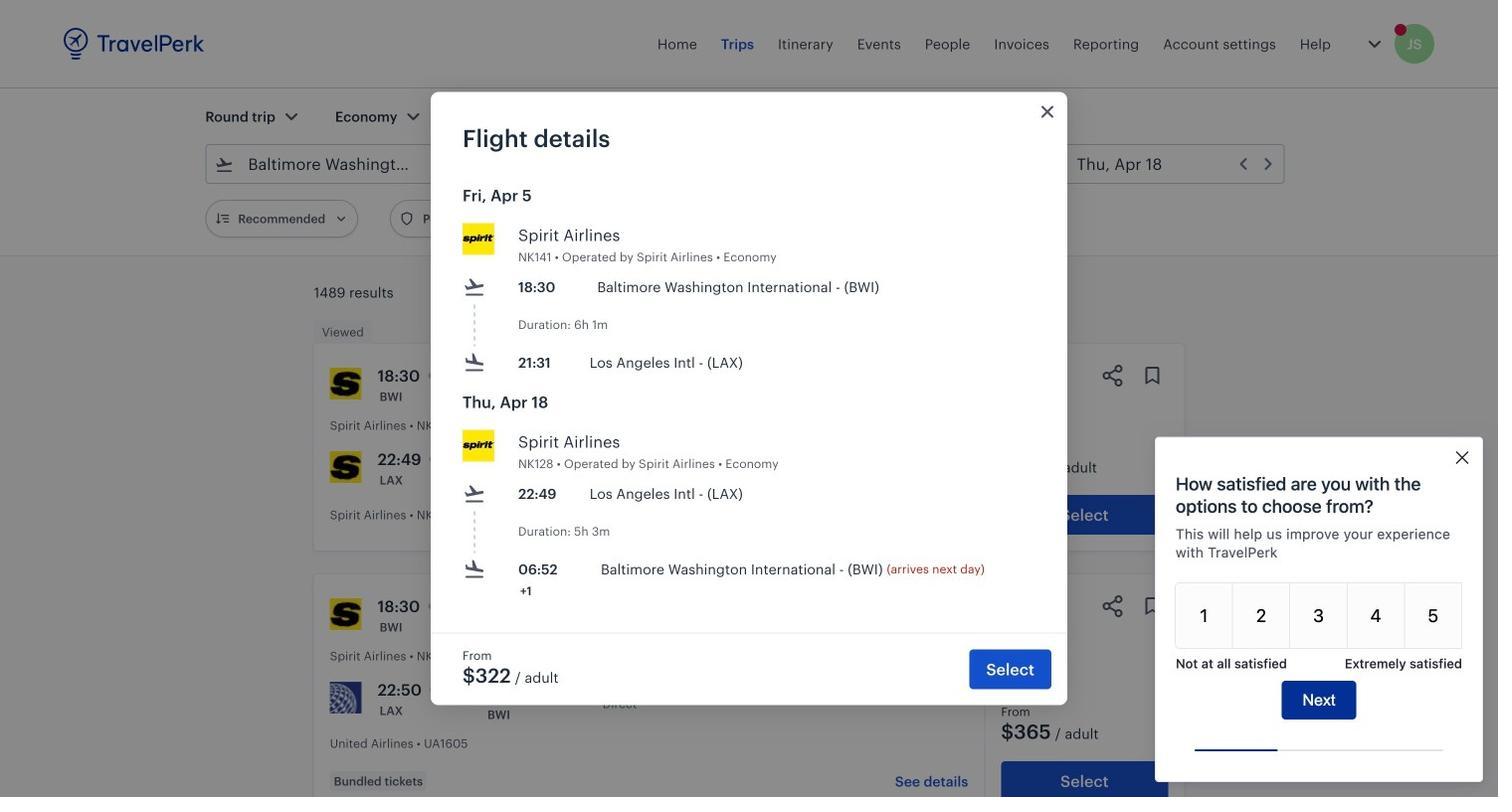 Task type: describe. For each thing, give the bounding box(es) containing it.
From search field
[[234, 148, 436, 180]]

2 spirit airlines image from the top
[[330, 452, 362, 483]]

To search field
[[531, 148, 733, 180]]

modalbody element
[[431, 152, 1067, 633]]



Task type: locate. For each thing, give the bounding box(es) containing it.
spirit airlines image
[[330, 368, 362, 400], [330, 452, 362, 483], [330, 599, 362, 631]]

Return field
[[1063, 148, 1276, 180]]

1 vertical spatial spirit airlines image
[[330, 452, 362, 483]]

0 vertical spatial spirit airlines image
[[330, 368, 362, 400]]

modalheader element
[[431, 92, 1067, 152]]

1 spirit airlines image from the top
[[330, 368, 362, 400]]

2 vertical spatial spirit airlines image
[[330, 599, 362, 631]]

united airlines image
[[330, 682, 362, 714]]

3 spirit airlines image from the top
[[330, 599, 362, 631]]



Task type: vqa. For each thing, say whether or not it's contained in the screenshot.
bottommost Spirit Airlines image
yes



